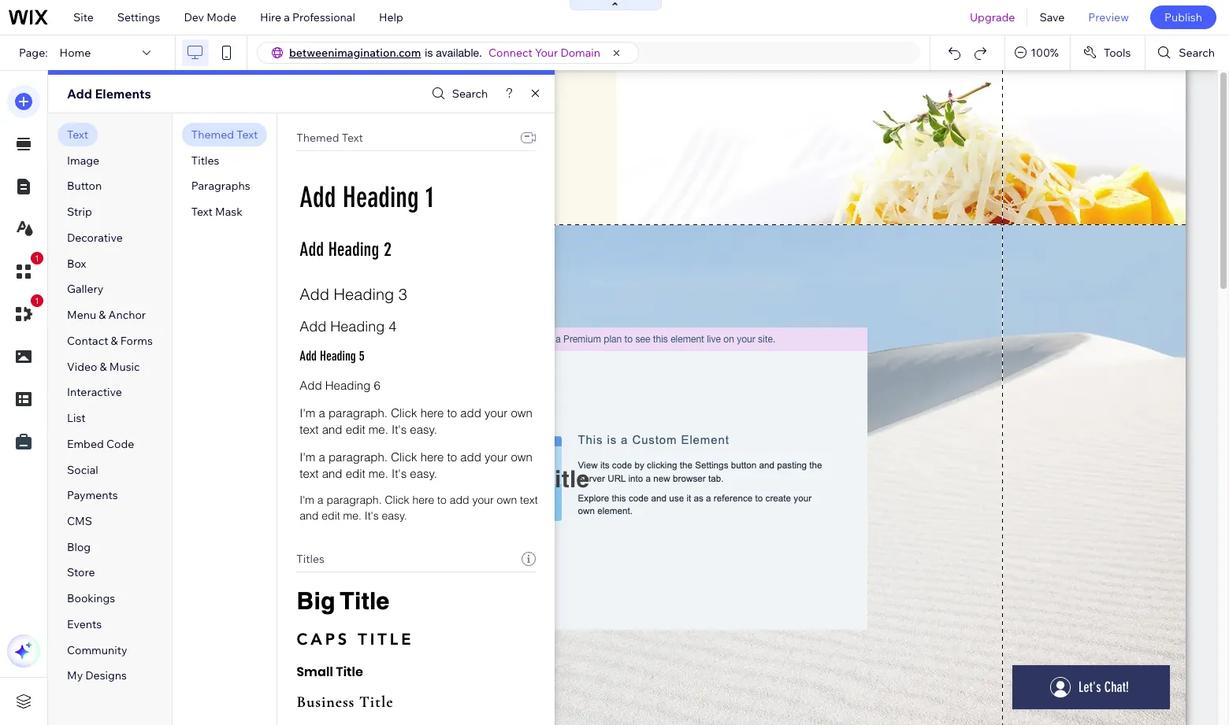 Task type: describe. For each thing, give the bounding box(es) containing it.
store
[[67, 566, 95, 580]]

2 vertical spatial click
[[385, 493, 409, 507]]

1 i'm a paragraph. click here to add your own text and edit me. it's easy. from the top
[[300, 406, 533, 437]]

1 vertical spatial here
[[420, 450, 444, 465]]

2 vertical spatial and
[[300, 509, 319, 523]]

1 vertical spatial paragraph.
[[328, 450, 388, 465]]

0 vertical spatial text
[[300, 422, 319, 437]]

interactive
[[67, 386, 122, 400]]

1 vertical spatial click
[[391, 450, 417, 465]]

gallery
[[67, 282, 104, 297]]

paragraphs
[[191, 179, 250, 193]]

2 i'm from the top
[[300, 450, 315, 465]]

0 vertical spatial me.
[[369, 422, 388, 437]]

1 vertical spatial 1
[[35, 254, 39, 263]]

text mask
[[191, 205, 242, 219]]

image
[[67, 153, 99, 168]]

professional
[[292, 10, 355, 24]]

mode
[[207, 10, 236, 24]]

menu & anchor
[[67, 308, 146, 322]]

6
[[374, 378, 380, 393]]

add for add heading 2
[[300, 239, 324, 261]]

preview button
[[1076, 0, 1141, 35]]

contact & forms
[[67, 334, 153, 348]]

payments
[[67, 489, 118, 503]]

0 vertical spatial search button
[[1146, 35, 1229, 70]]

0 horizontal spatial themed text
[[191, 128, 258, 142]]

1 i'm from the top
[[300, 406, 315, 421]]

2 1 button from the top
[[7, 295, 43, 331]]

2 vertical spatial here
[[412, 493, 434, 507]]

3 i'm from the top
[[300, 493, 314, 507]]

my
[[67, 669, 83, 683]]

2 i'm a paragraph. click here to add your own text and edit me. it's easy. from the top
[[300, 450, 533, 481]]

anchor
[[108, 308, 146, 322]]

0 vertical spatial paragraph.
[[328, 406, 388, 421]]

& for video
[[100, 360, 107, 374]]

0 vertical spatial own
[[511, 406, 533, 421]]

available.
[[436, 46, 482, 59]]

1 vertical spatial your
[[485, 450, 508, 465]]

100% button
[[1005, 35, 1070, 70]]

heading for 3
[[334, 284, 394, 304]]

0 vertical spatial and
[[322, 422, 342, 437]]

save button
[[1028, 0, 1076, 35]]

4
[[389, 317, 397, 336]]

heading for 4
[[330, 317, 385, 336]]

0 vertical spatial it's
[[392, 422, 407, 437]]

2 vertical spatial add
[[450, 493, 469, 507]]

events
[[67, 618, 102, 632]]

dev
[[184, 10, 204, 24]]

dev mode
[[184, 10, 236, 24]]

my designs
[[67, 669, 127, 683]]

preview
[[1088, 10, 1129, 24]]

2 vertical spatial to
[[437, 493, 447, 507]]

1 1 button from the top
[[7, 252, 43, 288]]

video
[[67, 360, 97, 374]]

music
[[109, 360, 140, 374]]

add for add heading 3
[[300, 284, 329, 304]]

heading for 1
[[343, 180, 419, 214]]

2 vertical spatial text
[[520, 493, 538, 507]]

heading for 2
[[328, 239, 379, 261]]

betweenimagination.com
[[289, 46, 421, 60]]

& for contact
[[111, 334, 118, 348]]

upgrade
[[970, 10, 1015, 24]]

2 vertical spatial easy.
[[382, 509, 407, 523]]

code
[[106, 437, 134, 451]]

embed code
[[67, 437, 134, 451]]

text up paragraphs
[[236, 128, 258, 142]]

text left mask
[[191, 205, 213, 219]]

heading for 6
[[325, 378, 371, 393]]

add for add elements
[[67, 86, 92, 102]]

1 vertical spatial easy.
[[410, 466, 437, 481]]

hire
[[260, 10, 281, 24]]

0 vertical spatial easy.
[[410, 422, 437, 437]]

0 horizontal spatial search button
[[428, 82, 488, 105]]

decorative
[[67, 231, 123, 245]]

social
[[67, 463, 98, 477]]

add heading 3
[[300, 284, 407, 304]]

2 vertical spatial your
[[472, 493, 494, 507]]

1 horizontal spatial themed
[[296, 131, 339, 145]]

is
[[425, 46, 433, 59]]

home
[[60, 46, 91, 60]]

add for add heading 1
[[300, 180, 336, 214]]

0 vertical spatial add
[[460, 406, 481, 421]]

domain
[[561, 46, 600, 60]]

bookings
[[67, 592, 115, 606]]

add heading 6
[[300, 378, 380, 393]]



Task type: vqa. For each thing, say whether or not it's contained in the screenshot.
The Collaborator.
no



Task type: locate. For each thing, give the bounding box(es) containing it.
0 vertical spatial i'm
[[300, 406, 315, 421]]

list
[[67, 411, 86, 426]]

themed up paragraphs
[[191, 128, 234, 142]]

1 vertical spatial own
[[511, 450, 533, 465]]

tools
[[1104, 46, 1131, 60]]

mask
[[215, 205, 242, 219]]

2 vertical spatial i'm a paragraph. click here to add your own text and edit me. it's easy.
[[300, 493, 538, 523]]

i'm a paragraph. click here to add your own text and edit me. it's easy.
[[300, 406, 533, 437], [300, 450, 533, 481], [300, 493, 538, 523]]

search down publish button
[[1179, 46, 1215, 60]]

1 vertical spatial text
[[300, 466, 319, 481]]

0 vertical spatial &
[[99, 308, 106, 322]]

heading up add heading 4
[[334, 284, 394, 304]]

heading for 5
[[320, 348, 356, 364]]

heading left 2
[[328, 239, 379, 261]]

0 horizontal spatial search
[[452, 87, 488, 101]]

button
[[67, 179, 102, 193]]

to
[[447, 406, 457, 421], [447, 450, 457, 465], [437, 493, 447, 507]]

1 button left menu
[[7, 295, 43, 331]]

0 vertical spatial 1 button
[[7, 252, 43, 288]]

i'm
[[300, 406, 315, 421], [300, 450, 315, 465], [300, 493, 314, 507]]

1
[[426, 180, 434, 214], [35, 254, 39, 263], [35, 296, 39, 306]]

& for menu
[[99, 308, 106, 322]]

designs
[[85, 669, 127, 683]]

paragraph.
[[328, 406, 388, 421], [328, 450, 388, 465], [327, 493, 382, 507]]

add heading 5
[[300, 348, 365, 364]]

is available. connect your domain
[[425, 46, 600, 60]]

add up add heading 6
[[300, 348, 317, 364]]

publish
[[1164, 10, 1202, 24]]

your
[[485, 406, 508, 421], [485, 450, 508, 465], [472, 493, 494, 507]]

community
[[67, 643, 127, 658]]

2 vertical spatial paragraph.
[[327, 493, 382, 507]]

add heading 2
[[300, 239, 391, 261]]

edit
[[346, 422, 365, 437], [346, 466, 365, 481], [322, 509, 340, 523]]

0 vertical spatial here
[[420, 406, 444, 421]]

1 vertical spatial it's
[[392, 466, 407, 481]]

1 vertical spatial edit
[[346, 466, 365, 481]]

3 i'm a paragraph. click here to add your own text and edit me. it's easy. from the top
[[300, 493, 538, 523]]

themed text up paragraphs
[[191, 128, 258, 142]]

heading up 2
[[343, 180, 419, 214]]

hire a professional
[[260, 10, 355, 24]]

tools button
[[1071, 35, 1145, 70]]

1 vertical spatial &
[[111, 334, 118, 348]]

text
[[67, 128, 88, 142], [236, 128, 258, 142], [342, 131, 363, 145], [191, 205, 213, 219]]

add for add heading 5
[[300, 348, 317, 364]]

themed
[[191, 128, 234, 142], [296, 131, 339, 145]]

2 vertical spatial it's
[[365, 509, 379, 523]]

3
[[399, 284, 407, 304]]

your
[[535, 46, 558, 60]]

& left forms
[[111, 334, 118, 348]]

1 horizontal spatial search
[[1179, 46, 1215, 60]]

add heading 4
[[300, 317, 397, 336]]

2 vertical spatial 1
[[35, 296, 39, 306]]

0 vertical spatial click
[[391, 406, 417, 421]]

add up add heading 3
[[300, 239, 324, 261]]

easy.
[[410, 422, 437, 437], [410, 466, 437, 481], [382, 509, 407, 523]]

1 vertical spatial and
[[322, 466, 342, 481]]

search button
[[1146, 35, 1229, 70], [428, 82, 488, 105]]

1 vertical spatial i'm a paragraph. click here to add your own text and edit me. it's easy.
[[300, 450, 533, 481]]

2 vertical spatial own
[[497, 493, 517, 507]]

own
[[511, 406, 533, 421], [511, 450, 533, 465], [497, 493, 517, 507]]

add up add heading 2
[[300, 180, 336, 214]]

add heading 1
[[300, 180, 434, 214]]

site
[[73, 10, 94, 24]]

contact
[[67, 334, 108, 348]]

& right the 'video'
[[100, 360, 107, 374]]

search down the available.
[[452, 87, 488, 101]]

here
[[420, 406, 444, 421], [420, 450, 444, 465], [412, 493, 434, 507]]

1 horizontal spatial titles
[[296, 552, 324, 567]]

0 vertical spatial 1
[[426, 180, 434, 214]]

add for add heading 4
[[300, 317, 326, 336]]

100%
[[1031, 46, 1059, 60]]

cms
[[67, 514, 92, 529]]

add up add heading 5 on the left of page
[[300, 317, 326, 336]]

0 vertical spatial to
[[447, 406, 457, 421]]

add for add heading 6
[[300, 378, 322, 393]]

1 vertical spatial search button
[[428, 82, 488, 105]]

5
[[359, 348, 365, 364]]

heading up 5
[[330, 317, 385, 336]]

search button down the available.
[[428, 82, 488, 105]]

add elements
[[67, 86, 151, 102]]

0 vertical spatial edit
[[346, 422, 365, 437]]

1 vertical spatial add
[[460, 450, 481, 465]]

settings
[[117, 10, 160, 24]]

1 vertical spatial titles
[[296, 552, 324, 567]]

add
[[460, 406, 481, 421], [460, 450, 481, 465], [450, 493, 469, 507]]

menu
[[67, 308, 96, 322]]

2 vertical spatial edit
[[322, 509, 340, 523]]

it's
[[392, 422, 407, 437], [392, 466, 407, 481], [365, 509, 379, 523]]

strip
[[67, 205, 92, 219]]

box
[[67, 257, 86, 271]]

&
[[99, 308, 106, 322], [111, 334, 118, 348], [100, 360, 107, 374]]

add up add heading 4
[[300, 284, 329, 304]]

me.
[[369, 422, 388, 437], [369, 466, 388, 481], [343, 509, 362, 523]]

video & music
[[67, 360, 140, 374]]

themed text
[[191, 128, 258, 142], [296, 131, 363, 145]]

search button down publish
[[1146, 35, 1229, 70]]

add down add heading 5 on the left of page
[[300, 378, 322, 393]]

search
[[1179, 46, 1215, 60], [452, 87, 488, 101]]

click
[[391, 406, 417, 421], [391, 450, 417, 465], [385, 493, 409, 507]]

connect
[[488, 46, 532, 60]]

add
[[67, 86, 92, 102], [300, 180, 336, 214], [300, 239, 324, 261], [300, 284, 329, 304], [300, 317, 326, 336], [300, 348, 317, 364], [300, 378, 322, 393]]

1 button
[[7, 252, 43, 288], [7, 295, 43, 331]]

heading left 5
[[320, 348, 356, 364]]

help
[[379, 10, 403, 24]]

0 vertical spatial i'm a paragraph. click here to add your own text and edit me. it's easy.
[[300, 406, 533, 437]]

text up add heading 1
[[342, 131, 363, 145]]

0 vertical spatial titles
[[191, 153, 219, 168]]

2 vertical spatial &
[[100, 360, 107, 374]]

themed up add heading 1
[[296, 131, 339, 145]]

titles
[[191, 153, 219, 168], [296, 552, 324, 567]]

text up image at left top
[[67, 128, 88, 142]]

2
[[384, 239, 391, 261]]

0 vertical spatial search
[[1179, 46, 1215, 60]]

a
[[284, 10, 290, 24], [319, 406, 325, 421], [319, 450, 325, 465], [317, 493, 324, 507]]

2 vertical spatial me.
[[343, 509, 362, 523]]

heading left 6
[[325, 378, 371, 393]]

1 vertical spatial me.
[[369, 466, 388, 481]]

save
[[1040, 10, 1065, 24]]

1 vertical spatial to
[[447, 450, 457, 465]]

0 horizontal spatial themed
[[191, 128, 234, 142]]

0 vertical spatial your
[[485, 406, 508, 421]]

1 vertical spatial i'm
[[300, 450, 315, 465]]

1 horizontal spatial search button
[[1146, 35, 1229, 70]]

forms
[[120, 334, 153, 348]]

1 vertical spatial search
[[452, 87, 488, 101]]

publish button
[[1150, 6, 1216, 29]]

1 button left box
[[7, 252, 43, 288]]

add down home
[[67, 86, 92, 102]]

1 vertical spatial 1 button
[[7, 295, 43, 331]]

1 horizontal spatial themed text
[[296, 131, 363, 145]]

elements
[[95, 86, 151, 102]]

2 vertical spatial i'm
[[300, 493, 314, 507]]

& right menu
[[99, 308, 106, 322]]

text
[[300, 422, 319, 437], [300, 466, 319, 481], [520, 493, 538, 507]]

and
[[322, 422, 342, 437], [322, 466, 342, 481], [300, 509, 319, 523]]

embed
[[67, 437, 104, 451]]

0 horizontal spatial titles
[[191, 153, 219, 168]]

themed text up add heading 1
[[296, 131, 363, 145]]

blog
[[67, 540, 91, 554]]



